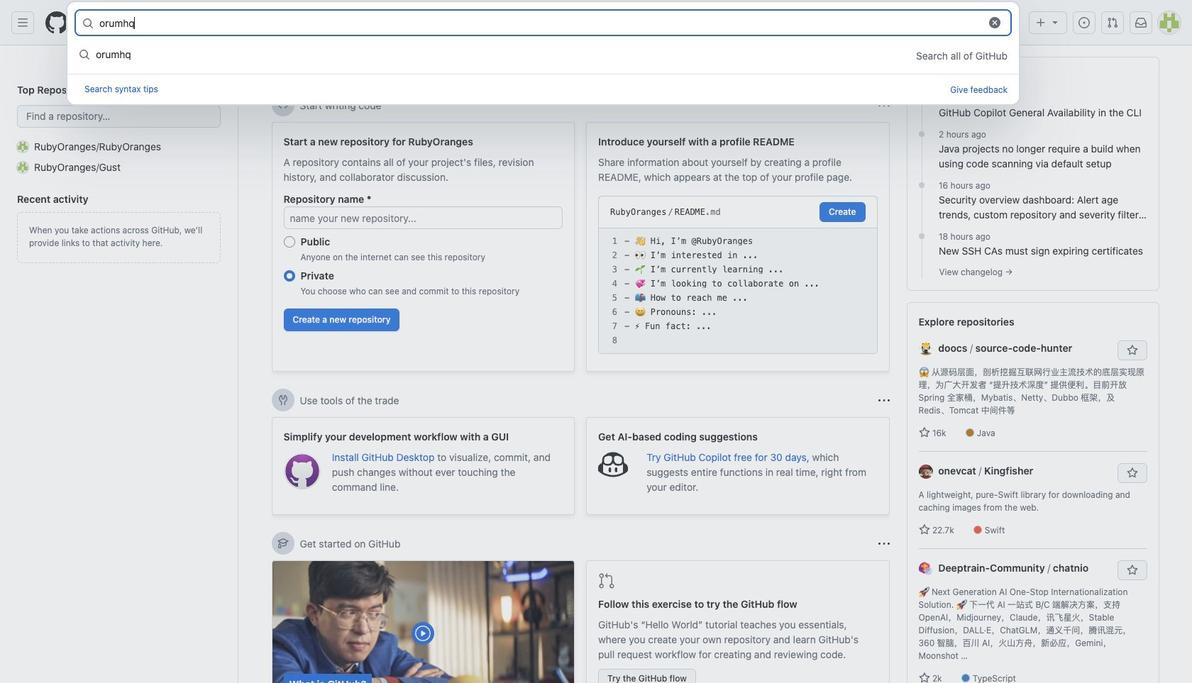 Task type: describe. For each thing, give the bounding box(es) containing it.
get ai-based coding suggestions element
[[586, 417, 889, 515]]

try the github flow element
[[586, 561, 889, 683]]

triangle down image
[[1049, 16, 1061, 28]]

none radio inside start a new repository element
[[283, 270, 295, 282]]

github desktop image
[[283, 453, 321, 490]]

star image for @onevcat profile icon
[[918, 524, 930, 536]]

dot fill image
[[916, 180, 927, 191]]

play image
[[415, 625, 432, 642]]

why am i seeing this? image for get ai-based coding suggestions element
[[878, 395, 889, 406]]

gust image
[[17, 161, 28, 173]]

star image for @deeptrain-community profile icon
[[918, 673, 930, 683]]

git pull request image
[[598, 573, 615, 590]]

what is github? image
[[272, 561, 574, 683]]

explore element
[[906, 57, 1159, 683]]

none submit inside introduce yourself with a profile readme element
[[819, 202, 865, 222]]

git pull request image
[[1107, 17, 1118, 28]]

start a new repository element
[[271, 122, 575, 372]]

Top Repositories search field
[[17, 105, 221, 128]]

explore repositories navigation
[[906, 302, 1159, 683]]

3 dot fill image from the top
[[916, 231, 927, 242]]

star image for @doocs profile image
[[918, 427, 930, 438]]

Find a repository… text field
[[17, 105, 221, 128]]

introduce yourself with a profile readme element
[[586, 122, 889, 372]]



Task type: vqa. For each thing, say whether or not it's contained in the screenshot.
@onevcat profile IMAGE Star this repository icon
yes



Task type: locate. For each thing, give the bounding box(es) containing it.
command palette image
[[994, 17, 1005, 28]]

name your new repository... text field
[[283, 206, 563, 229]]

star this repository image for @doocs profile image
[[1126, 345, 1138, 356]]

2 why am i seeing this? image from the top
[[878, 395, 889, 406]]

dialog
[[67, 1, 1020, 105]]

mortar board image
[[277, 538, 288, 549]]

3 star this repository image from the top
[[1126, 565, 1138, 576]]

star this repository image
[[1126, 345, 1138, 356], [1126, 468, 1138, 479], [1126, 565, 1138, 576]]

1 vertical spatial why am i seeing this? image
[[878, 395, 889, 406]]

why am i seeing this? image for introduce yourself with a profile readme element
[[878, 100, 889, 111]]

3 star image from the top
[[918, 673, 930, 683]]

None text field
[[99, 11, 980, 34]]

@doocs profile image
[[918, 342, 933, 356]]

homepage image
[[45, 11, 68, 34]]

1 vertical spatial star this repository image
[[1126, 468, 1138, 479]]

star this repository image for @deeptrain-community profile icon
[[1126, 565, 1138, 576]]

2 vertical spatial star image
[[918, 673, 930, 683]]

1 vertical spatial dot fill image
[[916, 128, 927, 140]]

2 vertical spatial dot fill image
[[916, 231, 927, 242]]

0 vertical spatial why am i seeing this? image
[[878, 100, 889, 111]]

2 star this repository image from the top
[[1126, 468, 1138, 479]]

plus image
[[1035, 17, 1047, 28]]

0 vertical spatial star this repository image
[[1126, 345, 1138, 356]]

code image
[[277, 99, 288, 111]]

issue opened image
[[1078, 17, 1090, 28]]

2 star image from the top
[[918, 524, 930, 536]]

1 star image from the top
[[918, 427, 930, 438]]

star image
[[918, 427, 930, 438], [918, 524, 930, 536], [918, 673, 930, 683]]

0 vertical spatial star image
[[918, 427, 930, 438]]

rubyoranges image
[[17, 141, 28, 152]]

why am i seeing this? image
[[878, 538, 889, 550]]

what is github? element
[[271, 561, 575, 683]]

1 why am i seeing this? image from the top
[[878, 100, 889, 111]]

why am i seeing this? image
[[878, 100, 889, 111], [878, 395, 889, 406]]

star this repository image for @onevcat profile icon
[[1126, 468, 1138, 479]]

None radio
[[283, 236, 295, 248]]

1 star this repository image from the top
[[1126, 345, 1138, 356]]

1 dot fill image from the top
[[916, 92, 927, 104]]

dot fill image
[[916, 92, 927, 104], [916, 128, 927, 140], [916, 231, 927, 242]]

0 vertical spatial dot fill image
[[916, 92, 927, 104]]

@deeptrain-community profile image
[[918, 562, 933, 576]]

None submit
[[819, 202, 865, 222]]

filter image
[[819, 64, 831, 75]]

@onevcat profile image
[[918, 465, 933, 479]]

1 vertical spatial star image
[[918, 524, 930, 536]]

2 dot fill image from the top
[[916, 128, 927, 140]]

notifications image
[[1135, 17, 1147, 28]]

none radio inside start a new repository element
[[283, 236, 295, 248]]

simplify your development workflow with a gui element
[[271, 417, 575, 515]]

2 vertical spatial star this repository image
[[1126, 565, 1138, 576]]

None radio
[[283, 270, 295, 282]]

tools image
[[277, 394, 288, 406]]



